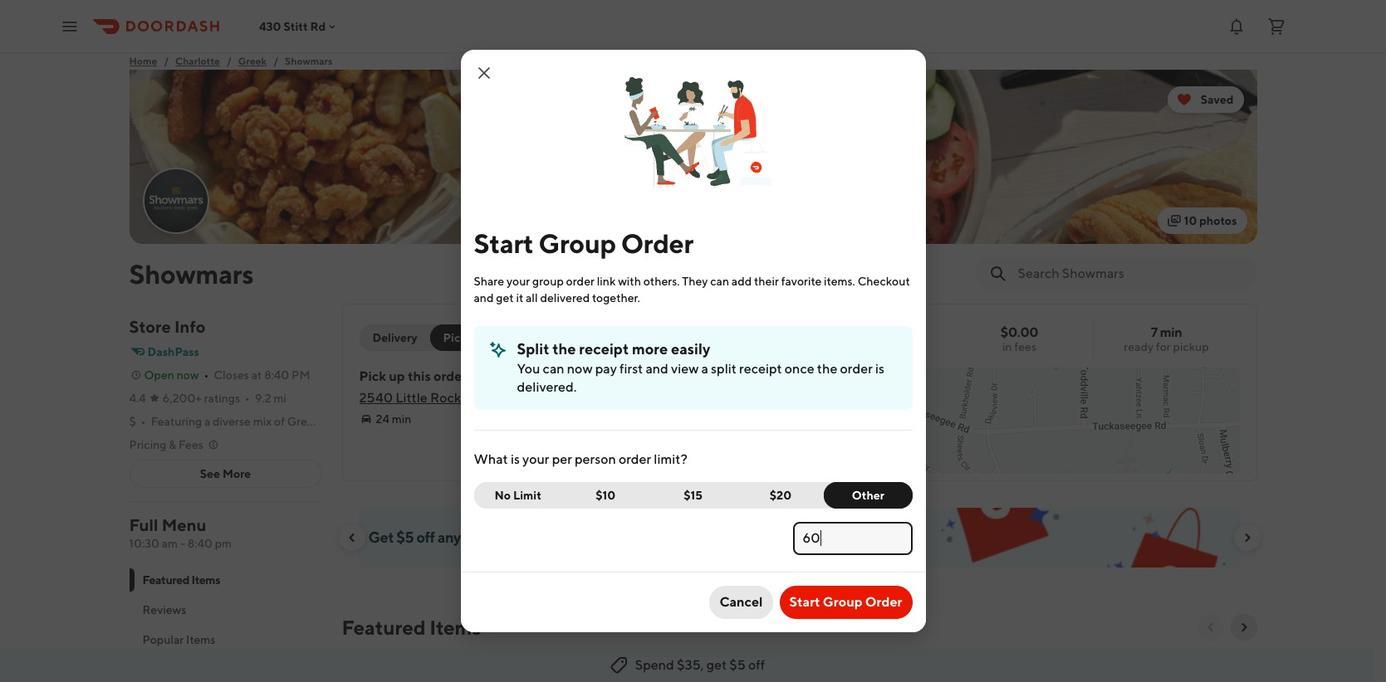 Task type: locate. For each thing, give the bounding box(es) containing it.
1 vertical spatial start group order
[[789, 595, 902, 610]]

1 horizontal spatial min
[[1160, 325, 1182, 340]]

showmars
[[285, 55, 333, 67], [129, 258, 254, 290]]

• up 6,200+ ratings •
[[204, 369, 209, 382]]

0 horizontal spatial can
[[543, 361, 564, 377]]

showmars image
[[129, 70, 1257, 244], [144, 169, 207, 233]]

2 vertical spatial order
[[865, 595, 902, 610]]

0 vertical spatial order
[[621, 228, 693, 259]]

share your group order link with others. they can add their favorite items. checkout and get it all delivered together.
[[474, 275, 910, 305]]

1 vertical spatial showmars
[[129, 258, 254, 290]]

10 photos
[[1184, 214, 1237, 228]]

featured items up reviews on the bottom left of page
[[142, 574, 220, 587]]

1 vertical spatial start
[[789, 595, 820, 610]]

featured up reviews on the bottom left of page
[[142, 574, 189, 587]]

1 vertical spatial can
[[543, 361, 564, 377]]

receipt right 'split' on the bottom right
[[739, 361, 782, 377]]

1 vertical spatial min
[[392, 413, 411, 426]]

order inside button
[[554, 331, 587, 345]]

fees
[[178, 438, 203, 452]]

start group order
[[474, 228, 693, 259], [789, 595, 902, 610]]

this right from
[[633, 529, 657, 546]]

$5 right get
[[396, 529, 414, 546]]

close start group order image
[[474, 63, 494, 83]]

saved button
[[1167, 86, 1244, 113]]

your up it
[[507, 275, 530, 288]]

0 vertical spatial featured items
[[142, 574, 220, 587]]

7 min ready for pickup
[[1124, 325, 1209, 354]]

calabash shrimp* image
[[607, 651, 732, 683]]

limit?
[[654, 452, 688, 468]]

is right what
[[511, 452, 520, 468]]

1 horizontal spatial can
[[710, 275, 729, 288]]

1 horizontal spatial $5
[[729, 658, 746, 674]]

order down max price text field
[[865, 595, 902, 610]]

0 horizontal spatial /
[[164, 55, 169, 67]]

1 vertical spatial the
[[817, 361, 837, 377]]

showmars up 'info'
[[129, 258, 254, 290]]

$5
[[396, 529, 414, 546], [729, 658, 746, 674]]

store.
[[660, 529, 696, 546]]

cancel button
[[710, 586, 773, 620]]

•
[[204, 369, 209, 382], [245, 392, 250, 405], [141, 415, 146, 429]]

1 vertical spatial 8:40
[[187, 537, 213, 551]]

9.2 mi
[[255, 392, 286, 405]]

it
[[516, 291, 523, 305]]

get right $35,
[[707, 658, 727, 674]]

more up first
[[632, 340, 668, 358]]

rock
[[430, 390, 461, 406]]

all
[[526, 291, 538, 305]]

spend $35, get $5 off
[[635, 658, 765, 674]]

get left it
[[496, 291, 514, 305]]

1 horizontal spatial order
[[621, 228, 693, 259]]

your
[[507, 275, 530, 288], [522, 452, 549, 468]]

little
[[396, 390, 428, 406]]

2 horizontal spatial •
[[245, 392, 250, 405]]

order up delivered on the left top
[[566, 275, 595, 288]]

their
[[754, 275, 779, 288]]

2 vertical spatial •
[[141, 415, 146, 429]]

order inside share your group order link with others. they can add their favorite items. checkout and get it all delivered together.
[[566, 275, 595, 288]]

0 horizontal spatial get
[[496, 291, 514, 305]]

$0.00 in fees
[[1001, 325, 1038, 354]]

reviews
[[142, 604, 186, 617]]

0 vertical spatial can
[[710, 275, 729, 288]]

featured
[[142, 574, 189, 587], [342, 616, 426, 639]]

1 vertical spatial more
[[562, 529, 596, 546]]

/ right the greek
[[273, 55, 278, 67]]

group right select promotional banner element
[[823, 595, 863, 610]]

$10
[[596, 489, 615, 502]]

0 vertical spatial 8:40
[[264, 369, 289, 382]]

0 vertical spatial the
[[552, 340, 576, 358]]

1 vertical spatial is
[[511, 452, 520, 468]]

link
[[597, 275, 616, 288]]

• left the 9.2
[[245, 392, 250, 405]]

Max price text field
[[803, 530, 902, 548]]

0 horizontal spatial showmars
[[129, 258, 254, 290]]

0 horizontal spatial is
[[511, 452, 520, 468]]

featured up flounder & shrimp image
[[342, 616, 426, 639]]

6,200+ ratings •
[[163, 392, 250, 405]]

items up the reviews button
[[191, 574, 220, 587]]

0 horizontal spatial start group order
[[474, 228, 693, 259]]

easily
[[671, 340, 710, 358]]

1 horizontal spatial now
[[567, 361, 593, 377]]

$20 button
[[736, 482, 835, 509]]

start
[[474, 228, 533, 259], [789, 595, 820, 610]]

start group order dialog
[[460, 50, 926, 633]]

see more button
[[130, 461, 321, 487]]

delivery
[[372, 331, 417, 345]]

1 horizontal spatial /
[[227, 55, 232, 67]]

order methods option group
[[359, 325, 494, 351]]

with
[[618, 275, 641, 288]]

1 horizontal spatial showmars
[[285, 55, 333, 67]]

and
[[474, 291, 494, 305], [646, 361, 668, 377]]

photos
[[1199, 214, 1237, 228]]

min right 24
[[392, 413, 411, 426]]

2 horizontal spatial order
[[865, 595, 902, 610]]

0 horizontal spatial order
[[554, 331, 587, 345]]

/ right home
[[164, 55, 169, 67]]

Delivery radio
[[359, 325, 441, 351]]

popcorn shrimp image
[[870, 651, 994, 683]]

off left any
[[416, 529, 435, 546]]

min
[[1160, 325, 1182, 340], [392, 413, 411, 426]]

&
[[169, 438, 176, 452]]

0 horizontal spatial this
[[408, 369, 431, 385]]

more right or
[[562, 529, 596, 546]]

person
[[575, 452, 616, 468]]

receipt up pay
[[579, 340, 629, 358]]

can up delivered.
[[543, 361, 564, 377]]

1 vertical spatial receipt
[[739, 361, 782, 377]]

0 horizontal spatial 8:40
[[187, 537, 213, 551]]

group order button
[[507, 325, 597, 351]]

now up the 6,200+
[[177, 369, 199, 382]]

0 vertical spatial showmars
[[285, 55, 333, 67]]

can left the add
[[710, 275, 729, 288]]

1 horizontal spatial and
[[646, 361, 668, 377]]

start group order down max price text field
[[789, 595, 902, 610]]

order inside 'pick up this order at: 2540 little rock road'
[[433, 369, 467, 385]]

from
[[599, 529, 630, 546]]

showmars down 'rd'
[[285, 55, 333, 67]]

items.
[[824, 275, 855, 288]]

order inside 'button'
[[865, 595, 902, 610]]

0 horizontal spatial start
[[474, 228, 533, 259]]

1 vertical spatial get
[[707, 658, 727, 674]]

the
[[552, 340, 576, 358], [817, 361, 837, 377]]

pick up this order at: 2540 little rock road
[[359, 369, 496, 406]]

0 vertical spatial min
[[1160, 325, 1182, 340]]

1 vertical spatial off
[[748, 658, 765, 674]]

pm
[[215, 537, 232, 551]]

0 vertical spatial start group order
[[474, 228, 693, 259]]

together.
[[592, 291, 640, 305]]

this right up
[[408, 369, 431, 385]]

favorite
[[781, 275, 822, 288]]

0 horizontal spatial now
[[177, 369, 199, 382]]

1 horizontal spatial more
[[632, 340, 668, 358]]

min inside the 7 min ready for pickup
[[1160, 325, 1182, 340]]

1 horizontal spatial this
[[633, 529, 657, 546]]

order right split
[[554, 331, 587, 345]]

1 horizontal spatial off
[[748, 658, 765, 674]]

Item Search search field
[[1018, 265, 1244, 283]]

is right once
[[875, 361, 884, 377]]

0 vertical spatial is
[[875, 361, 884, 377]]

$5 right $35,
[[729, 658, 746, 674]]

1 horizontal spatial is
[[875, 361, 884, 377]]

your left per
[[522, 452, 549, 468]]

group up you
[[517, 331, 552, 345]]

group of people ordering together image
[[611, 50, 775, 213]]

0 vertical spatial start
[[474, 228, 533, 259]]

8:40 right at
[[264, 369, 289, 382]]

and down share
[[474, 291, 494, 305]]

1 horizontal spatial start group order
[[789, 595, 902, 610]]

24 min
[[376, 413, 411, 426]]

what is your per person order limit?
[[474, 452, 688, 468]]

at:
[[470, 369, 485, 385]]

8:40 right -
[[187, 537, 213, 551]]

0 vertical spatial get
[[496, 291, 514, 305]]

0 vertical spatial this
[[408, 369, 431, 385]]

pricing & fees button
[[129, 437, 220, 453]]

1 horizontal spatial featured items
[[342, 616, 481, 639]]

items up flounder & shrimp image
[[430, 616, 481, 639]]

split
[[517, 340, 549, 358]]

am
[[162, 537, 178, 551]]

off down cancel button
[[748, 658, 765, 674]]

1 vertical spatial featured
[[342, 616, 426, 639]]

order up others.
[[621, 228, 693, 259]]

now left pay
[[567, 361, 593, 377]]

greek
[[238, 55, 267, 67]]

1 vertical spatial this
[[633, 529, 657, 546]]

pickup
[[443, 331, 481, 345]]

items inside button
[[186, 634, 215, 647]]

0 vertical spatial and
[[474, 291, 494, 305]]

ratings
[[204, 392, 240, 405]]

0 horizontal spatial featured
[[142, 574, 189, 587]]

6,200+
[[163, 392, 202, 405]]

1 vertical spatial group
[[517, 331, 552, 345]]

checkout
[[858, 275, 910, 288]]

and right first
[[646, 361, 668, 377]]

0 horizontal spatial the
[[552, 340, 576, 358]]

start group order up link
[[474, 228, 693, 259]]

can
[[710, 275, 729, 288], [543, 361, 564, 377]]

start right the cancel
[[789, 595, 820, 610]]

1 horizontal spatial the
[[817, 361, 837, 377]]

0 vertical spatial $5
[[396, 529, 414, 546]]

$15 button
[[649, 482, 737, 509]]

now
[[567, 361, 593, 377], [177, 369, 199, 382]]

1 horizontal spatial get
[[707, 658, 727, 674]]

$
[[129, 415, 136, 429]]

1 vertical spatial order
[[554, 331, 587, 345]]

is
[[875, 361, 884, 377], [511, 452, 520, 468]]

group up link
[[538, 228, 616, 259]]

popular
[[142, 634, 184, 647]]

1 vertical spatial and
[[646, 361, 668, 377]]

the right once
[[817, 361, 837, 377]]

2 horizontal spatial /
[[273, 55, 278, 67]]

dashpass
[[147, 345, 199, 359]]

next button of carousel image
[[1240, 531, 1254, 545], [1237, 621, 1250, 634]]

0 horizontal spatial and
[[474, 291, 494, 305]]

charlotte
[[175, 55, 220, 67]]

items right popular
[[186, 634, 215, 647]]

/ left the greek
[[227, 55, 232, 67]]

order right once
[[840, 361, 873, 377]]

previous button of carousel image
[[345, 531, 358, 545]]

0 vertical spatial receipt
[[579, 340, 629, 358]]

world famous fish sandwich image
[[476, 651, 601, 683]]

spend
[[635, 658, 674, 674]]

2 vertical spatial group
[[823, 595, 863, 610]]

10
[[1184, 214, 1197, 228]]

0 horizontal spatial off
[[416, 529, 435, 546]]

0 horizontal spatial featured items
[[142, 574, 220, 587]]

1 horizontal spatial featured
[[342, 616, 426, 639]]

can inside split the receipt more easily you can now pay first and view a split receipt once the order is delivered.
[[543, 361, 564, 377]]

1 horizontal spatial start
[[789, 595, 820, 610]]

items inside heading
[[430, 616, 481, 639]]

receipt
[[579, 340, 629, 358], [739, 361, 782, 377]]

0 vertical spatial more
[[632, 340, 668, 358]]

you
[[517, 361, 540, 377]]

$35,
[[677, 658, 704, 674]]

1 vertical spatial next button of carousel image
[[1237, 621, 1250, 634]]

min right 7
[[1160, 325, 1182, 340]]

min for 24
[[392, 413, 411, 426]]

0 vertical spatial your
[[507, 275, 530, 288]]

more
[[632, 340, 668, 358], [562, 529, 596, 546]]

get
[[368, 529, 394, 546]]

• right $
[[141, 415, 146, 429]]

mi
[[274, 392, 286, 405]]

the right split
[[552, 340, 576, 358]]

and inside share your group order link with others. they can add their favorite items. checkout and get it all delivered together.
[[474, 291, 494, 305]]

1 horizontal spatial •
[[204, 369, 209, 382]]

Other button
[[824, 482, 912, 509]]

0 horizontal spatial more
[[562, 529, 596, 546]]

$15
[[684, 489, 702, 502]]

Pickup radio
[[430, 325, 494, 351]]

featured items heading
[[342, 615, 481, 641]]

0 vertical spatial off
[[416, 529, 435, 546]]

full
[[129, 516, 158, 535]]

order up rock
[[433, 369, 467, 385]]

featured items up flounder & shrimp image
[[342, 616, 481, 639]]

start up share
[[474, 228, 533, 259]]

delivered
[[540, 291, 590, 305]]

can inside share your group order link with others. they can add their favorite items. checkout and get it all delivered together.
[[710, 275, 729, 288]]

0 horizontal spatial min
[[392, 413, 411, 426]]



Task type: describe. For each thing, give the bounding box(es) containing it.
1 vertical spatial your
[[522, 452, 549, 468]]

pricing & fees
[[129, 438, 203, 452]]

in
[[1002, 340, 1012, 354]]

$10 button
[[561, 482, 650, 509]]

at
[[251, 369, 262, 382]]

home link
[[129, 53, 157, 70]]

the classic image
[[739, 651, 863, 683]]

ready
[[1124, 340, 1154, 354]]

10 photos button
[[1157, 208, 1247, 234]]

1 vertical spatial $5
[[729, 658, 746, 674]]

charlotte link
[[175, 53, 220, 70]]

group inside button
[[517, 331, 552, 345]]

pm
[[292, 369, 310, 382]]

closes
[[214, 369, 249, 382]]

open
[[144, 369, 174, 382]]

0 vertical spatial group
[[538, 228, 616, 259]]

10:30
[[129, 537, 159, 551]]

0 horizontal spatial $5
[[396, 529, 414, 546]]

view
[[671, 361, 699, 377]]

what
[[474, 452, 508, 468]]

see more
[[200, 468, 251, 481]]

group inside 'button'
[[823, 595, 863, 610]]

more
[[222, 468, 251, 481]]

1 horizontal spatial 8:40
[[264, 369, 289, 382]]

pick
[[359, 369, 386, 385]]

4.4
[[129, 392, 146, 405]]

store info
[[129, 317, 206, 336]]

split the receipt more easily status
[[474, 326, 912, 410]]

open menu image
[[60, 16, 80, 36]]

430 stitt rd
[[259, 20, 326, 33]]

per
[[552, 452, 572, 468]]

other
[[852, 489, 884, 502]]

of
[[502, 529, 515, 546]]

get $5 off any order of $35 or more from this store.
[[368, 529, 696, 546]]

0 vertical spatial •
[[204, 369, 209, 382]]

others.
[[643, 275, 680, 288]]

order inside split the receipt more easily you can now pay first and view a split receipt once the order is delivered.
[[840, 361, 873, 377]]

road
[[464, 390, 496, 406]]

No Limit button
[[474, 482, 562, 509]]

order left of on the bottom left of page
[[464, 529, 499, 546]]

notification bell image
[[1227, 16, 1247, 36]]

7
[[1151, 325, 1158, 340]]

your inside share your group order link with others. they can add their favorite items. checkout and get it all delivered together.
[[507, 275, 530, 288]]

open now
[[144, 369, 199, 382]]

no
[[495, 489, 511, 502]]

what is your per person order limit? option group
[[474, 482, 912, 509]]

previous button of carousel image
[[1204, 621, 1217, 634]]

powered by google image
[[513, 450, 562, 467]]

9.2
[[255, 392, 271, 405]]

info
[[174, 317, 206, 336]]

or
[[546, 529, 559, 546]]

once
[[785, 361, 814, 377]]

430 stitt rd button
[[259, 20, 339, 33]]

-
[[180, 537, 185, 551]]

reviews button
[[129, 595, 322, 625]]

group order
[[517, 331, 587, 345]]

store
[[129, 317, 171, 336]]

add
[[731, 275, 752, 288]]

popular items
[[142, 634, 215, 647]]

3 / from the left
[[273, 55, 278, 67]]

featured inside heading
[[342, 616, 426, 639]]

2540
[[359, 390, 393, 406]]

1 / from the left
[[164, 55, 169, 67]]

start inside 'button'
[[789, 595, 820, 610]]

home
[[129, 55, 157, 67]]

430
[[259, 20, 281, 33]]

• closes at 8:40 pm
[[204, 369, 310, 382]]

order left limit?
[[619, 452, 651, 468]]

get inside share your group order link with others. they can add their favorite items. checkout and get it all delivered together.
[[496, 291, 514, 305]]

$ •
[[129, 415, 146, 429]]

pricing
[[129, 438, 166, 452]]

1 vertical spatial •
[[245, 392, 250, 405]]

is inside split the receipt more easily you can now pay first and view a split receipt once the order is delivered.
[[875, 361, 884, 377]]

select promotional banner element
[[776, 568, 823, 598]]

this inside 'pick up this order at: 2540 little rock road'
[[408, 369, 431, 385]]

start group order inside 'button'
[[789, 595, 902, 610]]

0 vertical spatial next button of carousel image
[[1240, 531, 1254, 545]]

pickup
[[1173, 340, 1209, 354]]

2540 little rock road link
[[359, 390, 496, 406]]

0 items, open order cart image
[[1266, 16, 1286, 36]]

more inside split the receipt more easily you can now pay first and view a split receipt once the order is delivered.
[[632, 340, 668, 358]]

full menu 10:30 am - 8:40 pm
[[129, 516, 232, 551]]

greek link
[[238, 53, 267, 70]]

0 horizontal spatial receipt
[[579, 340, 629, 358]]

home / charlotte / greek / showmars
[[129, 55, 333, 67]]

split the receipt more easily you can now pay first and view a split receipt once the order is delivered.
[[517, 340, 884, 395]]

min for 7
[[1160, 325, 1182, 340]]

$35
[[518, 529, 543, 546]]

for
[[1156, 340, 1171, 354]]

and inside split the receipt more easily you can now pay first and view a split receipt once the order is delivered.
[[646, 361, 668, 377]]

$0.00
[[1001, 325, 1038, 340]]

see
[[200, 468, 220, 481]]

popular items button
[[129, 625, 322, 655]]

cancel
[[720, 595, 763, 610]]

8:40 inside full menu 10:30 am - 8:40 pm
[[187, 537, 213, 551]]

map region
[[481, 190, 1331, 615]]

0 vertical spatial featured
[[142, 574, 189, 587]]

2 / from the left
[[227, 55, 232, 67]]

1 horizontal spatial receipt
[[739, 361, 782, 377]]

a
[[701, 361, 708, 377]]

1 vertical spatial featured items
[[342, 616, 481, 639]]

flounder & shrimp image
[[345, 651, 470, 683]]

fees
[[1014, 340, 1036, 354]]

up
[[389, 369, 405, 385]]

limit
[[513, 489, 541, 502]]

first
[[620, 361, 643, 377]]

they
[[682, 275, 708, 288]]

pay
[[595, 361, 617, 377]]

now inside split the receipt more easily you can now pay first and view a split receipt once the order is delivered.
[[567, 361, 593, 377]]

no limit
[[495, 489, 541, 502]]

0 horizontal spatial •
[[141, 415, 146, 429]]



Task type: vqa. For each thing, say whether or not it's contained in the screenshot.
left Featured
yes



